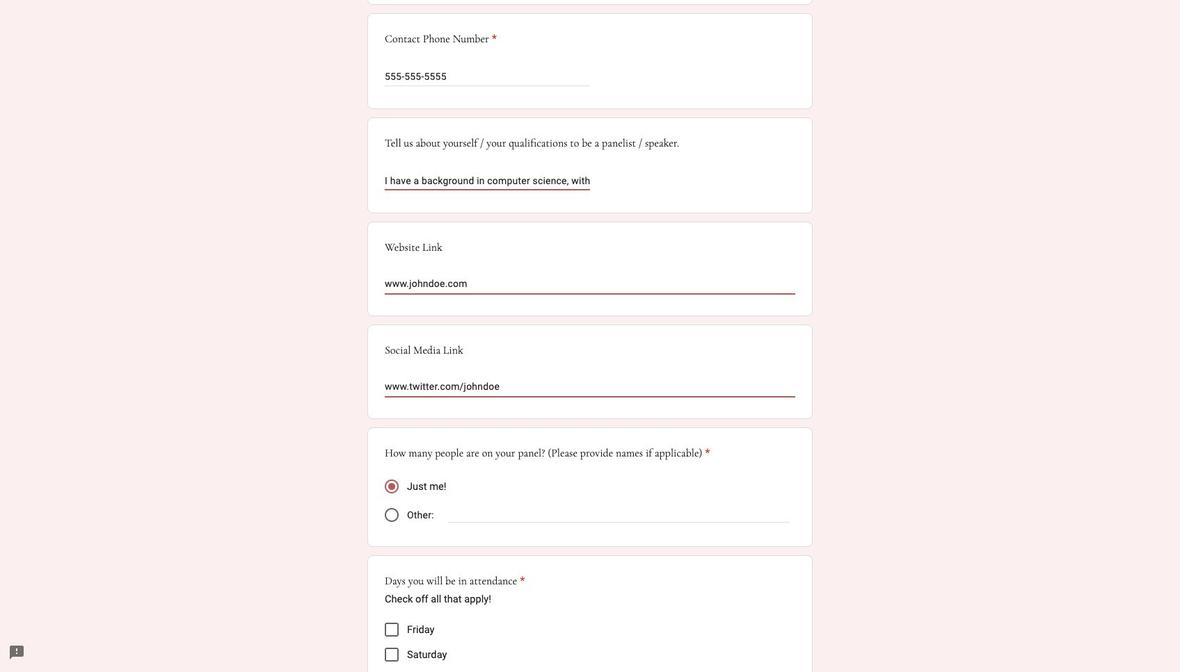 Task type: describe. For each thing, give the bounding box(es) containing it.
2 heading from the top
[[385, 446, 710, 462]]

just me! image
[[388, 484, 395, 491]]

Other response text field
[[448, 507, 790, 523]]

1 heading from the top
[[385, 31, 497, 48]]

report a problem to google image
[[8, 645, 25, 662]]

Just me! radio
[[385, 480, 399, 494]]

3 heading from the top
[[385, 574, 525, 590]]

0 horizontal spatial required question element
[[489, 31, 497, 48]]



Task type: locate. For each thing, give the bounding box(es) containing it.
2 vertical spatial required question element
[[517, 574, 525, 590]]

1 horizontal spatial required question element
[[517, 574, 525, 590]]

Saturday checkbox
[[385, 649, 399, 663]]

None radio
[[385, 509, 399, 523]]

0 vertical spatial heading
[[385, 31, 497, 48]]

0 vertical spatial required question element
[[489, 31, 497, 48]]

1 vertical spatial required question element
[[702, 446, 710, 462]]

None text field
[[385, 68, 590, 85], [385, 173, 590, 190], [385, 277, 795, 294], [385, 380, 795, 397], [385, 68, 590, 85], [385, 173, 590, 190], [385, 277, 795, 294], [385, 380, 795, 397]]

required question element
[[489, 31, 497, 48], [702, 446, 710, 462], [517, 574, 525, 590]]

heading
[[385, 31, 497, 48], [385, 446, 710, 462], [385, 574, 525, 590]]

2 horizontal spatial required question element
[[702, 446, 710, 462]]

1 vertical spatial heading
[[385, 446, 710, 462]]

Friday checkbox
[[385, 624, 399, 638]]

2 vertical spatial heading
[[385, 574, 525, 590]]

list
[[385, 618, 795, 673]]



Task type: vqa. For each thing, say whether or not it's contained in the screenshot.
gallery
no



